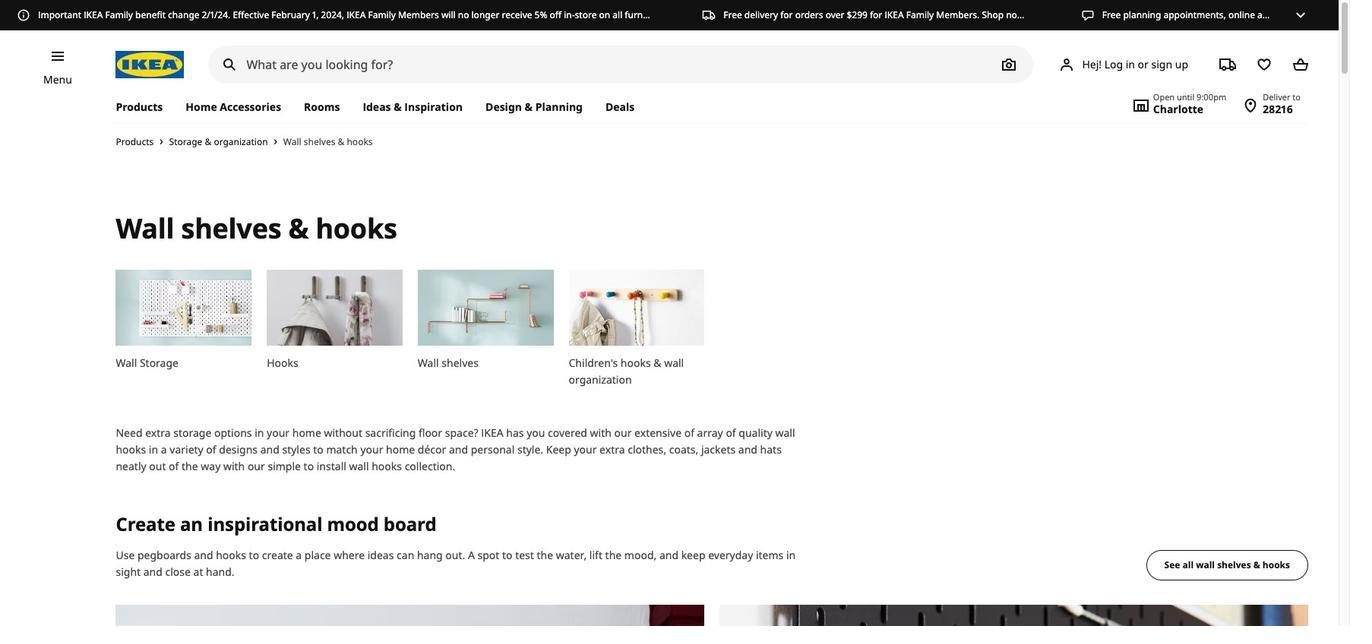 Task type: describe. For each thing, give the bounding box(es) containing it.
1 family from the left
[[105, 8, 133, 21]]

all inside see all wall shelves & hooks 'button'
[[1183, 559, 1194, 572]]

extensive
[[635, 426, 682, 440]]

and down 'space?'
[[449, 443, 468, 457]]

menu button
[[43, 71, 72, 88]]

organization inside children's hooks & wall organization
[[569, 373, 632, 387]]

of up the coats,
[[685, 426, 695, 440]]

appointments,
[[1164, 8, 1227, 21]]

0 horizontal spatial our
[[248, 459, 265, 474]]

simple
[[268, 459, 301, 474]]

you
[[527, 426, 545, 440]]

deals
[[606, 100, 635, 114]]

styles
[[282, 443, 311, 457]]

or
[[1138, 57, 1149, 71]]

9:00pm
[[1197, 91, 1227, 103]]

in inside the use pegboards and hooks to create a place where ideas can hang out. a spot to test the water, lift the mood, and keep everyday items in sight and close at hand.
[[787, 548, 796, 563]]

longer
[[472, 8, 500, 21]]

1 horizontal spatial your
[[361, 443, 383, 457]]

home accessories
[[186, 100, 281, 114]]

orders
[[796, 8, 824, 21]]

planning
[[1124, 8, 1162, 21]]

28216
[[1264, 102, 1294, 116]]

1 vertical spatial extra
[[600, 443, 625, 457]]

furniture
[[625, 8, 663, 21]]

0 vertical spatial extra
[[145, 426, 171, 440]]

important ikea family benefit change 2/1/24. effective february 1, 2024, ikea family members will no longer receive 5% off in-store on all furniture and décor. learn more
[[38, 8, 762, 21]]

designs
[[219, 443, 258, 457]]

2 store from the left
[[1288, 8, 1310, 21]]

spot
[[478, 548, 500, 563]]

close
[[165, 565, 191, 579]]

side-by-side, wall-mounted black skådis pegboards with pieces of fabric and other decorative items attached to them. image
[[720, 605, 1309, 626]]

wall inside children's hooks & wall organization
[[664, 356, 684, 371]]

free for free planning appointments, online and in-store
[[1103, 8, 1121, 21]]

delivery
[[745, 8, 778, 21]]

neatly
[[116, 459, 146, 474]]

wall up hats
[[776, 426, 796, 440]]

wall down "match"
[[349, 459, 369, 474]]

and right online
[[1258, 8, 1274, 21]]

floor
[[419, 426, 442, 440]]

0 vertical spatial wall shelves & hooks
[[283, 135, 373, 148]]

2 in- from the left
[[1277, 8, 1288, 21]]

in right options
[[255, 426, 264, 440]]

to up install
[[313, 443, 324, 457]]

through
[[1027, 8, 1062, 21]]

mood,
[[625, 548, 657, 563]]

can
[[397, 548, 414, 563]]

home accessories link
[[174, 91, 293, 123]]

hooks
[[267, 356, 298, 371]]

free for free delivery for orders over $299 for ikea family members. shop now through feb 3
[[724, 8, 742, 21]]

free planning appointments, online and in-store link
[[1082, 8, 1310, 22]]

rooms
[[304, 100, 340, 114]]

inspiration
[[405, 100, 463, 114]]

0 vertical spatial organization
[[214, 135, 268, 148]]

1 horizontal spatial the
[[537, 548, 553, 563]]

install
[[317, 459, 347, 474]]

important ikea family benefit change 2/1/24. effective february 1, 2024, ikea family members will no longer receive 5% off in-store on all furniture and décor. learn more link
[[17, 8, 762, 22]]

free planning appointments, online and in-store
[[1103, 8, 1310, 21]]

and down 'quality' on the right of the page
[[739, 443, 758, 457]]

in left or in the top right of the page
[[1126, 57, 1136, 71]]

storage
[[173, 426, 212, 440]]

shelves inside 'button'
[[1218, 559, 1252, 572]]

off
[[550, 8, 562, 21]]

Search by product text field
[[209, 46, 1034, 84]]

see
[[1165, 559, 1181, 572]]

to left create at the left
[[249, 548, 259, 563]]

out.
[[446, 548, 465, 563]]

open
[[1154, 91, 1175, 103]]

1 store from the left
[[575, 8, 597, 21]]

options
[[214, 426, 252, 440]]

to inside deliver to 28216
[[1293, 91, 1301, 103]]

products link for storage & organization link
[[116, 135, 154, 148]]

ikea right the "important"
[[84, 8, 103, 21]]

wall storage link
[[116, 270, 252, 389]]

in up "out"
[[149, 443, 158, 457]]

1,
[[312, 8, 319, 21]]

ideas
[[363, 100, 391, 114]]

board
[[384, 512, 437, 537]]

water,
[[556, 548, 587, 563]]

1 for from the left
[[781, 8, 793, 21]]

2 family from the left
[[368, 8, 396, 21]]

charlotte
[[1154, 102, 1204, 116]]

hooks link
[[267, 270, 403, 389]]

design & planning
[[486, 100, 583, 114]]

hand.
[[206, 565, 235, 579]]

coats,
[[669, 443, 699, 457]]

décor
[[418, 443, 446, 457]]

hej! log in or sign up
[[1083, 57, 1189, 71]]

lift
[[590, 548, 603, 563]]

change
[[168, 8, 200, 21]]

toggle image
[[1289, 3, 1313, 27]]

ikea right $299
[[885, 8, 904, 21]]

of right "out"
[[169, 459, 179, 474]]

see all wall shelves & hooks
[[1165, 559, 1291, 572]]

0 vertical spatial storage
[[169, 135, 202, 148]]

of right array at the bottom right of page
[[726, 426, 736, 440]]

5%
[[535, 8, 548, 21]]

has
[[506, 426, 524, 440]]

use
[[116, 548, 135, 563]]

$299
[[847, 8, 868, 21]]

a
[[468, 548, 475, 563]]

quality
[[739, 426, 773, 440]]

and down pegboards
[[143, 565, 163, 579]]

& inside children's hooks & wall organization
[[654, 356, 662, 371]]

0 vertical spatial with
[[590, 426, 612, 440]]

hooks inside the use pegboards and hooks to create a place where ideas can hang out. a spot to test the water, lift the mood, and keep everyday items in sight and close at hand.
[[216, 548, 246, 563]]

online
[[1229, 8, 1256, 21]]

wall shelves link
[[418, 270, 554, 389]]

way
[[201, 459, 221, 474]]

& inside 'button'
[[1254, 559, 1261, 572]]

products link for home accessories "link" on the left
[[116, 91, 174, 123]]



Task type: locate. For each thing, give the bounding box(es) containing it.
&
[[394, 100, 402, 114], [525, 100, 533, 114], [338, 135, 345, 148], [205, 135, 212, 148], [288, 210, 309, 247], [654, 356, 662, 371], [1254, 559, 1261, 572]]

1 vertical spatial products link
[[116, 135, 154, 148]]

0 horizontal spatial for
[[781, 8, 793, 21]]

store
[[575, 8, 597, 21], [1288, 8, 1310, 21]]

2024,
[[321, 8, 344, 21]]

see all wall shelves & hooks button
[[1147, 550, 1309, 581]]

navigation containing wall storage
[[101, 270, 1324, 419]]

to left test
[[502, 548, 513, 563]]

family left members
[[368, 8, 396, 21]]

children's hooks & wall organization
[[569, 356, 684, 387]]

everyday
[[709, 548, 754, 563]]

our up "clothes,"
[[615, 426, 632, 440]]

personal
[[471, 443, 515, 457]]

members
[[398, 8, 439, 21]]

your down the covered
[[574, 443, 597, 457]]

the
[[182, 459, 198, 474], [537, 548, 553, 563], [606, 548, 622, 563]]

2 products link from the top
[[116, 135, 154, 148]]

0 vertical spatial products link
[[116, 91, 174, 123]]

0 horizontal spatial your
[[267, 426, 290, 440]]

0 vertical spatial all
[[613, 8, 623, 21]]

0 horizontal spatial all
[[613, 8, 623, 21]]

2 free from the left
[[1103, 8, 1121, 21]]

need
[[116, 426, 143, 440]]

a
[[161, 443, 167, 457], [296, 548, 302, 563]]

at
[[193, 565, 203, 579]]

with right the covered
[[590, 426, 612, 440]]

our down designs
[[248, 459, 265, 474]]

jackets
[[702, 443, 736, 457]]

our
[[615, 426, 632, 440], [248, 459, 265, 474]]

the right lift
[[606, 548, 622, 563]]

sacrificing
[[365, 426, 416, 440]]

of
[[685, 426, 695, 440], [726, 426, 736, 440], [206, 443, 216, 457], [169, 459, 179, 474]]

place
[[305, 548, 331, 563]]

1 horizontal spatial family
[[368, 8, 396, 21]]

1 horizontal spatial store
[[1288, 8, 1310, 21]]

rooms link
[[293, 91, 351, 123]]

family left members.
[[907, 8, 934, 21]]

1 free from the left
[[724, 8, 742, 21]]

organization down children's
[[569, 373, 632, 387]]

organization down home accessories "link" on the left
[[214, 135, 268, 148]]

0 horizontal spatial the
[[182, 459, 198, 474]]

of up way
[[206, 443, 216, 457]]

hooks inside 'button'
[[1263, 559, 1291, 572]]

mood
[[327, 512, 379, 537]]

family
[[105, 8, 133, 21], [368, 8, 396, 21], [907, 8, 934, 21]]

design
[[486, 100, 522, 114]]

2 products from the top
[[116, 135, 154, 148]]

hej!
[[1083, 57, 1102, 71]]

home
[[186, 100, 217, 114]]

children's hooks & wall organization link
[[569, 270, 705, 389]]

1 vertical spatial home
[[386, 443, 415, 457]]

a inside 'need extra storage options in your home without sacrificing floor space? ikea has you covered with our extensive of array of quality wall hooks in a variety of designs and styles to match your home décor and personal style. keep your extra clothes, coats, jackets and hats neatly out of the way with our simple to install wall hooks collection.'
[[161, 443, 167, 457]]

children's
[[569, 356, 618, 371]]

to right deliver
[[1293, 91, 1301, 103]]

ikea right 2024,
[[347, 8, 366, 21]]

wall shelves
[[418, 356, 479, 371]]

your down the sacrificing
[[361, 443, 383, 457]]

and left the keep
[[660, 548, 679, 563]]

all right see
[[1183, 559, 1194, 572]]

pegboards
[[138, 548, 191, 563]]

wall storage
[[116, 356, 179, 371]]

store left on
[[575, 8, 597, 21]]

clothes,
[[628, 443, 667, 457]]

array
[[697, 426, 723, 440]]

home up styles
[[292, 426, 321, 440]]

0 vertical spatial products
[[116, 100, 163, 114]]

storage & organization
[[169, 135, 268, 148]]

1 products from the top
[[116, 100, 163, 114]]

1 vertical spatial storage
[[140, 356, 179, 371]]

members.
[[937, 8, 980, 21]]

hats
[[761, 443, 782, 457]]

1 horizontal spatial free
[[1103, 8, 1121, 21]]

ikea inside 'need extra storage options in your home without sacrificing floor space? ikea has you covered with our extensive of array of quality wall hooks in a variety of designs and styles to match your home décor and personal style. keep your extra clothes, coats, jackets and hats neatly out of the way with our simple to install wall hooks collection.'
[[481, 426, 504, 440]]

storage
[[169, 135, 202, 148], [140, 356, 179, 371]]

variety
[[170, 443, 203, 457]]

shop
[[982, 8, 1004, 21]]

the right test
[[537, 548, 553, 563]]

on
[[599, 8, 611, 21]]

design & planning link
[[474, 91, 594, 123]]

ikea up personal at the bottom of the page
[[481, 426, 504, 440]]

and left décor. at top right
[[666, 8, 682, 21]]

free left delivery
[[724, 8, 742, 21]]

for right $299
[[870, 8, 883, 21]]

ideas & inspiration link
[[351, 91, 474, 123]]

the inside 'need extra storage options in your home without sacrificing floor space? ikea has you covered with our extensive of array of quality wall hooks in a variety of designs and styles to match your home décor and personal style. keep your extra clothes, coats, jackets and hats neatly out of the way with our simple to install wall hooks collection.'
[[182, 459, 198, 474]]

0 horizontal spatial with
[[223, 459, 245, 474]]

in- right off
[[564, 8, 575, 21]]

free delivery for orders over $299 for ikea family members. shop now through feb 3
[[724, 8, 1087, 21]]

0 vertical spatial our
[[615, 426, 632, 440]]

1 horizontal spatial extra
[[600, 443, 625, 457]]

1 horizontal spatial organization
[[569, 373, 632, 387]]

2 horizontal spatial the
[[606, 548, 622, 563]]

storage down 'wall storage' image
[[140, 356, 179, 371]]

wall storage image
[[116, 270, 252, 346]]

with
[[590, 426, 612, 440], [223, 459, 245, 474]]

hang
[[417, 548, 443, 563]]

for left orders
[[781, 8, 793, 21]]

0 horizontal spatial organization
[[214, 135, 268, 148]]

wall shelves image
[[418, 270, 554, 346]]

1 horizontal spatial for
[[870, 8, 883, 21]]

without
[[324, 426, 363, 440]]

in right items
[[787, 548, 796, 563]]

up
[[1176, 57, 1189, 71]]

home
[[292, 426, 321, 440], [386, 443, 415, 457]]

five skådis pegboards placed on a wall. these are filled with photos, frames and materials to create an inspiring mood board. image
[[116, 605, 705, 626]]

storage down home
[[169, 135, 202, 148]]

1 vertical spatial our
[[248, 459, 265, 474]]

in- left toggle image
[[1277, 8, 1288, 21]]

match
[[326, 443, 358, 457]]

1 vertical spatial products
[[116, 135, 154, 148]]

a left place
[[296, 548, 302, 563]]

keep
[[546, 443, 571, 457]]

to down styles
[[304, 459, 314, 474]]

create an inspirational mood board
[[116, 512, 437, 537]]

wall down the children's hooks & wall organization image
[[664, 356, 684, 371]]

all inside important ikea family benefit change 2/1/24. effective february 1, 2024, ikea family members will no longer receive 5% off in-store on all furniture and décor. learn more link
[[613, 8, 623, 21]]

receive
[[502, 8, 532, 21]]

0 horizontal spatial free
[[724, 8, 742, 21]]

hooks inside children's hooks & wall organization
[[621, 356, 651, 371]]

0 horizontal spatial in-
[[564, 8, 575, 21]]

and up at on the bottom of page
[[194, 548, 213, 563]]

sight
[[116, 565, 141, 579]]

february
[[272, 8, 310, 21]]

extra right 'need'
[[145, 426, 171, 440]]

and
[[666, 8, 682, 21], [1258, 8, 1274, 21], [260, 443, 280, 457], [449, 443, 468, 457], [739, 443, 758, 457], [194, 548, 213, 563], [660, 548, 679, 563], [143, 565, 163, 579]]

all right on
[[613, 8, 623, 21]]

1 vertical spatial organization
[[569, 373, 632, 387]]

store right online
[[1288, 8, 1310, 21]]

home down the sacrificing
[[386, 443, 415, 457]]

extra left "clothes,"
[[600, 443, 625, 457]]

2 horizontal spatial your
[[574, 443, 597, 457]]

children's hooks & wall organization image
[[569, 270, 705, 346]]

0 horizontal spatial a
[[161, 443, 167, 457]]

1 horizontal spatial with
[[590, 426, 612, 440]]

log
[[1105, 57, 1124, 71]]

your
[[267, 426, 290, 440], [361, 443, 383, 457], [574, 443, 597, 457]]

planning
[[536, 100, 583, 114]]

ideas & inspiration
[[363, 100, 463, 114]]

hej! log in or sign up link
[[1040, 49, 1207, 80]]

style.
[[518, 443, 544, 457]]

2 for from the left
[[870, 8, 883, 21]]

0 vertical spatial a
[[161, 443, 167, 457]]

2 horizontal spatial family
[[907, 8, 934, 21]]

collection.
[[405, 459, 455, 474]]

sign
[[1152, 57, 1173, 71]]

accessories
[[220, 100, 281, 114]]

1 horizontal spatial a
[[296, 548, 302, 563]]

3 family from the left
[[907, 8, 934, 21]]

and up simple
[[260, 443, 280, 457]]

for
[[781, 8, 793, 21], [870, 8, 883, 21]]

1 products link from the top
[[116, 91, 174, 123]]

0 horizontal spatial extra
[[145, 426, 171, 440]]

ikea logotype, go to start page image
[[116, 51, 184, 78]]

3
[[1082, 8, 1087, 21]]

0 horizontal spatial store
[[575, 8, 597, 21]]

1 vertical spatial a
[[296, 548, 302, 563]]

1 vertical spatial with
[[223, 459, 245, 474]]

1 horizontal spatial all
[[1183, 559, 1194, 572]]

need extra storage options in your home without sacrificing floor space? ikea has you covered with our extensive of array of quality wall hooks in a variety of designs and styles to match your home décor and personal style. keep your extra clothes, coats, jackets and hats neatly out of the way with our simple to install wall hooks collection.
[[116, 426, 796, 474]]

décor.
[[684, 8, 711, 21]]

storage & organization link
[[169, 135, 268, 148]]

ideas
[[368, 548, 394, 563]]

family left benefit
[[105, 8, 133, 21]]

all
[[613, 8, 623, 21], [1183, 559, 1194, 572]]

1 horizontal spatial our
[[615, 426, 632, 440]]

a up "out"
[[161, 443, 167, 457]]

no
[[458, 8, 469, 21]]

wall right see
[[1197, 559, 1215, 572]]

your up styles
[[267, 426, 290, 440]]

effective
[[233, 8, 269, 21]]

space?
[[445, 426, 479, 440]]

in
[[1126, 57, 1136, 71], [255, 426, 264, 440], [149, 443, 158, 457], [787, 548, 796, 563]]

ikea
[[84, 8, 103, 21], [347, 8, 366, 21], [885, 8, 904, 21], [481, 426, 504, 440]]

hooks image
[[267, 270, 403, 346]]

free right 3
[[1103, 8, 1121, 21]]

use pegboards and hooks to create a place where ideas can hang out. a spot to test the water, lift the mood, and keep everyday items in sight and close at hand.
[[116, 548, 796, 579]]

0 vertical spatial home
[[292, 426, 321, 440]]

1 vertical spatial all
[[1183, 559, 1194, 572]]

1 vertical spatial wall shelves & hooks
[[116, 210, 397, 247]]

1 horizontal spatial home
[[386, 443, 415, 457]]

0 horizontal spatial family
[[105, 8, 133, 21]]

None search field
[[209, 46, 1034, 84]]

deliver to 28216
[[1264, 91, 1301, 116]]

0 horizontal spatial home
[[292, 426, 321, 440]]

keep
[[682, 548, 706, 563]]

the down variety
[[182, 459, 198, 474]]

important
[[38, 8, 81, 21]]

with down designs
[[223, 459, 245, 474]]

wall inside 'button'
[[1197, 559, 1215, 572]]

1 in- from the left
[[564, 8, 575, 21]]

a inside the use pegboards and hooks to create a place where ideas can hang out. a spot to test the water, lift the mood, and keep everyday items in sight and close at hand.
[[296, 548, 302, 563]]

create
[[116, 512, 175, 537]]

1 horizontal spatial in-
[[1277, 8, 1288, 21]]

navigation
[[101, 270, 1324, 419]]

feb
[[1064, 8, 1080, 21]]



Task type: vqa. For each thing, say whether or not it's contained in the screenshot.
the products? in Are chemicals used in the manufacturing process of IKEA products? dropdown button
no



